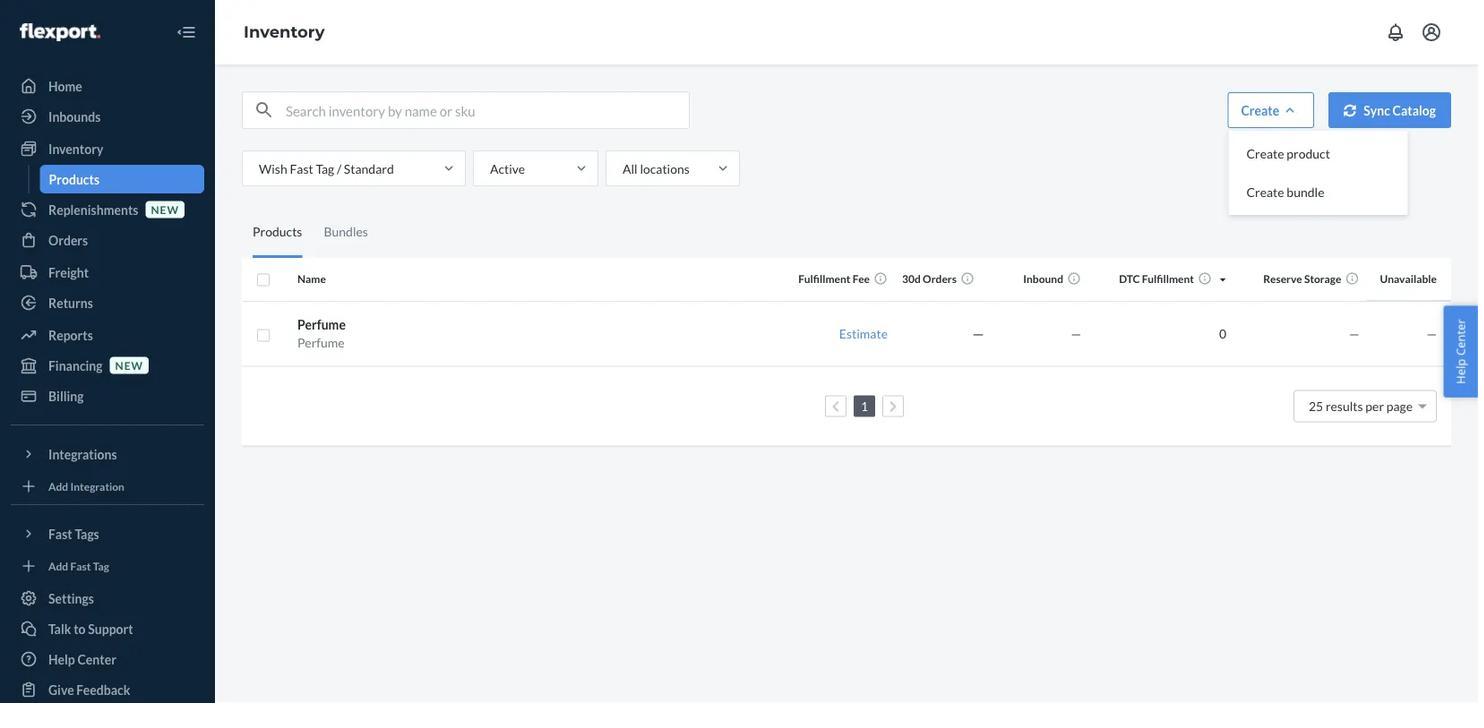 Task type: vqa. For each thing, say whether or not it's contained in the screenshot.
Home link
yes



Task type: describe. For each thing, give the bounding box(es) containing it.
settings link
[[11, 584, 204, 613]]

billing
[[48, 388, 84, 404]]

products link
[[40, 165, 204, 194]]

to
[[74, 621, 86, 637]]

bundles
[[324, 224, 368, 239]]

tag for wish
[[316, 161, 334, 176]]

talk to support button
[[11, 615, 204, 643]]

fast inside dropdown button
[[48, 526, 72, 542]]

orders link
[[11, 226, 204, 254]]

flexport logo image
[[20, 23, 100, 41]]

0 horizontal spatial help
[[48, 652, 75, 667]]

fast for add
[[70, 559, 91, 572]]

financing
[[48, 358, 103, 373]]

sync
[[1364, 103, 1390, 118]]

all
[[623, 161, 638, 176]]

help center inside button
[[1453, 319, 1469, 384]]

sync catalog button
[[1329, 92, 1451, 128]]

tags
[[75, 526, 99, 542]]

per
[[1366, 399, 1384, 414]]

all locations
[[623, 161, 690, 176]]

storage
[[1304, 273, 1342, 286]]

orders inside orders link
[[48, 232, 88, 248]]

tag for add
[[93, 559, 109, 572]]

1
[[861, 399, 868, 414]]

estimate link
[[839, 326, 888, 341]]

talk to support
[[48, 621, 133, 637]]

1 vertical spatial orders
[[923, 273, 957, 286]]

add fast tag link
[[11, 555, 204, 577]]

sync alt image
[[1344, 104, 1357, 117]]

integrations
[[48, 447, 117, 462]]

locations
[[640, 161, 690, 176]]

wish fast tag / standard
[[259, 161, 394, 176]]

bundle
[[1287, 184, 1325, 200]]

create for create
[[1241, 103, 1280, 118]]

billing link
[[11, 382, 204, 410]]

25
[[1309, 399, 1323, 414]]

chevron right image
[[889, 400, 897, 413]]

freight link
[[11, 258, 204, 287]]

25 results per page
[[1309, 399, 1413, 414]]

1 horizontal spatial inventory link
[[244, 22, 325, 42]]

home
[[48, 78, 82, 94]]

dtc fulfillment
[[1119, 273, 1194, 286]]

inbounds
[[48, 109, 101, 124]]

center inside help center link
[[77, 652, 116, 667]]

fast for wish
[[290, 161, 313, 176]]

square image for ―
[[256, 328, 271, 343]]

new for replenishments
[[151, 203, 179, 216]]

add integration link
[[11, 476, 204, 497]]

support
[[88, 621, 133, 637]]

inbounds link
[[11, 102, 204, 131]]

settings
[[48, 591, 94, 606]]

create product button
[[1232, 134, 1404, 173]]

standard
[[344, 161, 394, 176]]

reports
[[48, 327, 93, 343]]

2 — from the left
[[1349, 326, 1360, 341]]

integration
[[70, 480, 124, 493]]

/
[[337, 161, 341, 176]]

0 horizontal spatial help center
[[48, 652, 116, 667]]

1 — from the left
[[1071, 326, 1081, 341]]

open account menu image
[[1421, 22, 1442, 43]]

reserve storage
[[1263, 273, 1342, 286]]

add for add integration
[[48, 480, 68, 493]]

help center button
[[1444, 306, 1478, 398]]



Task type: locate. For each thing, give the bounding box(es) containing it.
0 vertical spatial help center
[[1453, 319, 1469, 384]]

fast left tags
[[48, 526, 72, 542]]

1 vertical spatial add
[[48, 559, 68, 572]]

0 horizontal spatial fulfillment
[[799, 273, 851, 286]]

open notifications image
[[1385, 22, 1407, 43]]

2 horizontal spatial —
[[1427, 326, 1437, 341]]

0 vertical spatial create
[[1241, 103, 1280, 118]]

0 vertical spatial products
[[49, 172, 100, 187]]

square image for 30d orders
[[256, 273, 271, 287]]

2 vertical spatial fast
[[70, 559, 91, 572]]

give
[[48, 682, 74, 697]]

orders
[[48, 232, 88, 248], [923, 273, 957, 286]]

0 vertical spatial new
[[151, 203, 179, 216]]

0 vertical spatial tag
[[316, 161, 334, 176]]

sync catalog
[[1364, 103, 1436, 118]]

0 horizontal spatial products
[[49, 172, 100, 187]]

add
[[48, 480, 68, 493], [48, 559, 68, 572]]

give feedback
[[48, 682, 130, 697]]

wish
[[259, 161, 287, 176]]

reports link
[[11, 321, 204, 349]]

new for financing
[[115, 359, 143, 372]]

inventory link
[[244, 22, 325, 42], [11, 134, 204, 163]]

create left bundle
[[1247, 184, 1284, 200]]

fulfillment left fee
[[799, 273, 851, 286]]

1 perfume from the top
[[297, 317, 346, 332]]

0 horizontal spatial orders
[[48, 232, 88, 248]]

―
[[972, 326, 985, 341]]

1 horizontal spatial new
[[151, 203, 179, 216]]

fast inside 'link'
[[70, 559, 91, 572]]

fast tags
[[48, 526, 99, 542]]

0 vertical spatial help
[[1453, 359, 1469, 384]]

1 vertical spatial perfume
[[297, 335, 345, 350]]

square image left name
[[256, 273, 271, 287]]

help inside button
[[1453, 359, 1469, 384]]

returns
[[48, 295, 93, 310]]

1 vertical spatial create
[[1247, 146, 1284, 161]]

fee
[[853, 273, 870, 286]]

replenishments
[[48, 202, 138, 217]]

page
[[1387, 399, 1413, 414]]

0 vertical spatial add
[[48, 480, 68, 493]]

fulfillment fee
[[799, 273, 870, 286]]

1 vertical spatial tag
[[93, 559, 109, 572]]

0 vertical spatial orders
[[48, 232, 88, 248]]

fast
[[290, 161, 313, 176], [48, 526, 72, 542], [70, 559, 91, 572]]

1 horizontal spatial help center
[[1453, 319, 1469, 384]]

close navigation image
[[176, 22, 197, 43]]

1 vertical spatial products
[[253, 224, 302, 239]]

0 horizontal spatial center
[[77, 652, 116, 667]]

fast right wish
[[290, 161, 313, 176]]

new down reports link
[[115, 359, 143, 372]]

talk
[[48, 621, 71, 637]]

0 vertical spatial center
[[1453, 319, 1469, 356]]

2 vertical spatial create
[[1247, 184, 1284, 200]]

products inside "link"
[[49, 172, 100, 187]]

0 vertical spatial fast
[[290, 161, 313, 176]]

2 square image from the top
[[256, 328, 271, 343]]

add inside "add integration" link
[[48, 480, 68, 493]]

inventory
[[244, 22, 325, 42], [48, 141, 103, 156]]

integrations button
[[11, 440, 204, 469]]

dtc
[[1119, 273, 1140, 286]]

create up create product
[[1241, 103, 1280, 118]]

returns link
[[11, 288, 204, 317]]

create
[[1241, 103, 1280, 118], [1247, 146, 1284, 161], [1247, 184, 1284, 200]]

1 vertical spatial center
[[77, 652, 116, 667]]

1 vertical spatial new
[[115, 359, 143, 372]]

fulfillment right dtc
[[1142, 273, 1194, 286]]

give feedback button
[[11, 676, 204, 703]]

0 horizontal spatial tag
[[93, 559, 109, 572]]

estimate
[[839, 326, 888, 341]]

center inside help center button
[[1453, 319, 1469, 356]]

1 horizontal spatial help
[[1453, 359, 1469, 384]]

tag down fast tags dropdown button
[[93, 559, 109, 572]]

products up name
[[253, 224, 302, 239]]

0 horizontal spatial new
[[115, 359, 143, 372]]

add up settings
[[48, 559, 68, 572]]

add for add fast tag
[[48, 559, 68, 572]]

tag left /
[[316, 161, 334, 176]]

feedback
[[76, 682, 130, 697]]

1 horizontal spatial —
[[1349, 326, 1360, 341]]

—
[[1071, 326, 1081, 341], [1349, 326, 1360, 341], [1427, 326, 1437, 341]]

products
[[49, 172, 100, 187], [253, 224, 302, 239]]

perfume perfume
[[297, 317, 346, 350]]

1 vertical spatial fast
[[48, 526, 72, 542]]

0 horizontal spatial inventory
[[48, 141, 103, 156]]

30d orders
[[902, 273, 957, 286]]

create for create bundle
[[1247, 184, 1284, 200]]

3 — from the left
[[1427, 326, 1437, 341]]

1 horizontal spatial fulfillment
[[1142, 273, 1194, 286]]

freight
[[48, 265, 89, 280]]

1 add from the top
[[48, 480, 68, 493]]

1 fulfillment from the left
[[799, 273, 851, 286]]

orders right 30d
[[923, 273, 957, 286]]

1 vertical spatial inventory
[[48, 141, 103, 156]]

create product
[[1247, 146, 1330, 161]]

name
[[297, 273, 326, 286]]

1 square image from the top
[[256, 273, 271, 287]]

new
[[151, 203, 179, 216], [115, 359, 143, 372]]

30d
[[902, 273, 921, 286]]

perfume inside the perfume perfume
[[297, 335, 345, 350]]

add left integration
[[48, 480, 68, 493]]

help center link
[[11, 645, 204, 674]]

1 link
[[857, 399, 872, 414]]

center
[[1453, 319, 1469, 356], [77, 652, 116, 667]]

home link
[[11, 72, 204, 100]]

1 vertical spatial help
[[48, 652, 75, 667]]

0 horizontal spatial inventory link
[[11, 134, 204, 163]]

perfume
[[297, 317, 346, 332], [297, 335, 345, 350]]

add integration
[[48, 480, 124, 493]]

create for create product
[[1247, 146, 1284, 161]]

1 vertical spatial square image
[[256, 328, 271, 343]]

unavailable
[[1380, 273, 1437, 286]]

reserve
[[1263, 273, 1302, 286]]

square image
[[256, 273, 271, 287], [256, 328, 271, 343]]

0 vertical spatial inventory
[[244, 22, 325, 42]]

help center
[[1453, 319, 1469, 384], [48, 652, 116, 667]]

25 results per page option
[[1309, 399, 1413, 414]]

tag inside 'link'
[[93, 559, 109, 572]]

1 horizontal spatial products
[[253, 224, 302, 239]]

1 vertical spatial help center
[[48, 652, 116, 667]]

Search inventory by name or sku text field
[[286, 92, 689, 128]]

1 horizontal spatial tag
[[316, 161, 334, 176]]

create left product
[[1247, 146, 1284, 161]]

0 vertical spatial perfume
[[297, 317, 346, 332]]

inbound
[[1023, 273, 1063, 286]]

1 vertical spatial inventory link
[[11, 134, 204, 163]]

fast tags button
[[11, 520, 204, 548]]

products up replenishments
[[49, 172, 100, 187]]

2 add from the top
[[48, 559, 68, 572]]

product
[[1287, 146, 1330, 161]]

results
[[1326, 399, 1363, 414]]

0 horizontal spatial —
[[1071, 326, 1081, 341]]

0 vertical spatial inventory link
[[244, 22, 325, 42]]

square image left the perfume perfume
[[256, 328, 271, 343]]

2 perfume from the top
[[297, 335, 345, 350]]

create bundle
[[1247, 184, 1325, 200]]

orders up freight
[[48, 232, 88, 248]]

add inside add fast tag 'link'
[[48, 559, 68, 572]]

0
[[1219, 326, 1227, 341]]

fast down tags
[[70, 559, 91, 572]]

1 horizontal spatial inventory
[[244, 22, 325, 42]]

create bundle button
[[1232, 173, 1404, 211]]

1 horizontal spatial orders
[[923, 273, 957, 286]]

chevron left image
[[832, 400, 840, 413]]

tag
[[316, 161, 334, 176], [93, 559, 109, 572]]

0 vertical spatial square image
[[256, 273, 271, 287]]

active
[[490, 161, 525, 176]]

1 horizontal spatial center
[[1453, 319, 1469, 356]]

fulfillment
[[799, 273, 851, 286], [1142, 273, 1194, 286]]

2 fulfillment from the left
[[1142, 273, 1194, 286]]

help
[[1453, 359, 1469, 384], [48, 652, 75, 667]]

new down products "link"
[[151, 203, 179, 216]]

add fast tag
[[48, 559, 109, 572]]

catalog
[[1393, 103, 1436, 118]]



